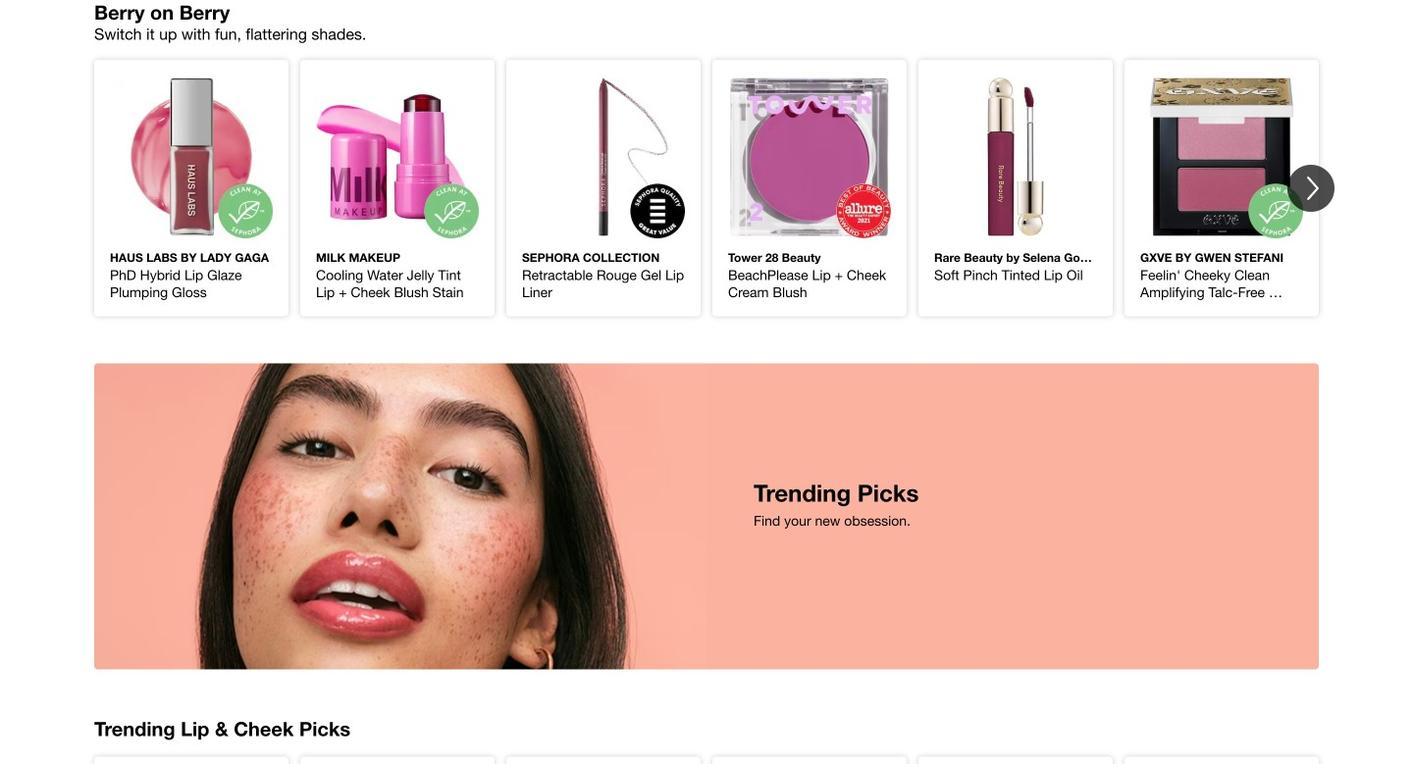 Task type: locate. For each thing, give the bounding box(es) containing it.
2 clean at sephora image from the left
[[316, 76, 479, 238]]

3 clean at sephora image from the left
[[1140, 76, 1303, 238]]

2 horizontal spatial clean at sephora image
[[1140, 76, 1303, 238]]

clean at sephora image
[[110, 76, 273, 238], [316, 76, 479, 238], [1140, 76, 1303, 238]]

0 horizontal spatial clean at sephora image
[[110, 76, 273, 238]]

1 horizontal spatial clean at sephora image
[[316, 76, 479, 238]]



Task type: describe. For each thing, give the bounding box(es) containing it.
2021 allure best of beauty award winner image
[[728, 76, 891, 238]]

sephora quality great value image
[[522, 76, 685, 238]]

1 clean at sephora image from the left
[[110, 76, 273, 238]]



Task type: vqa. For each thing, say whether or not it's contained in the screenshot.
first CLEAN AT SEPHORA image from left
yes



